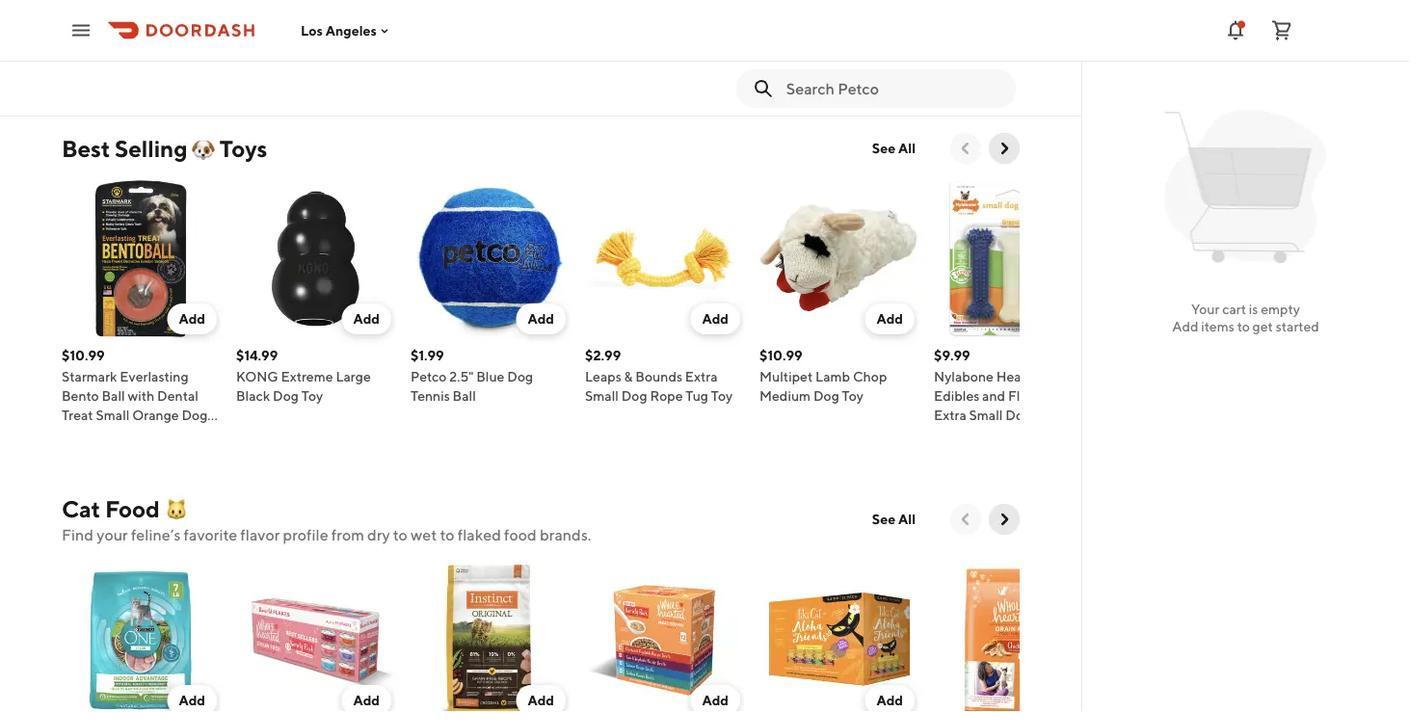 Task type: locate. For each thing, give the bounding box(es) containing it.
care up urinary
[[194, 36, 223, 52]]

1 vertical spatial next button of carousel image
[[995, 510, 1015, 529]]

canin inside royal canin kitten wet cat food loaf in sauce (3 oz)
[[712, 17, 748, 33]]

toy
[[302, 388, 323, 404], [711, 388, 733, 404], [842, 388, 864, 404], [1035, 407, 1056, 423], [62, 427, 83, 443]]

see all link
[[861, 133, 928, 164], [861, 504, 928, 535]]

oz) right the "(1.7"
[[1028, 427, 1047, 443]]

0 vertical spatial see
[[873, 140, 896, 156]]

medium
[[34, 36, 85, 52], [760, 388, 811, 404]]

add for starmark everlasting bento ball with dental treat small orange dog toy image
[[179, 311, 205, 327]]

1 horizontal spatial care
[[242, 55, 271, 71]]

starmark
[[62, 369, 117, 385]]

$10.99 up the 'starmark'
[[62, 348, 105, 364]]

food left loaf
[[729, 36, 760, 52]]

2 adult from the left
[[514, 36, 549, 52]]

0 horizontal spatial in
[[674, 55, 685, 71]]

royal inside royal canin instinctive kitten thin slices in gravy cat food (3 oz)
[[834, 17, 869, 33]]

food down indoor
[[601, 36, 633, 52]]

2 all from the top
[[899, 512, 916, 528]]

1 adult from the left
[[88, 36, 122, 52]]

(3 inside the royal canin feline care nutrition urinary care cat food (3 lb)
[[228, 75, 241, 91]]

dry inside the royal canin medium adult dry dog food (30 lb)
[[125, 36, 147, 52]]

2 horizontal spatial to
[[1238, 319, 1251, 335]]

1 next button of carousel image from the top
[[995, 139, 1015, 158]]

2 see from the top
[[873, 512, 896, 528]]

$10.99 up multipet
[[760, 348, 803, 364]]

extra
[[430, 17, 463, 33], [685, 369, 718, 385], [934, 407, 967, 423]]

royal inside the royal canin feline care nutrition urinary care cat food (3 lb)
[[194, 17, 229, 33]]

add
[[179, 311, 205, 327], [353, 311, 380, 327], [528, 311, 555, 327], [702, 311, 729, 327], [877, 311, 904, 327], [1173, 319, 1199, 335], [179, 693, 205, 709], [353, 693, 380, 709], [528, 693, 555, 709], [702, 693, 729, 709], [877, 693, 904, 709]]

open menu image
[[69, 19, 93, 42]]

lb) down retriever
[[1082, 55, 1098, 71]]

food down slices
[[859, 75, 891, 91]]

canin inside royal canin extra small puppy dry dog food bag (3 lb)
[[391, 17, 428, 33]]

cat inside royal canin indoor adult dry cat food (7 lb)
[[576, 36, 598, 52]]

extra up bag
[[430, 17, 463, 33]]

1 horizontal spatial kitten
[[901, 36, 939, 52]]

favorite
[[184, 526, 237, 544]]

2 canin from the left
[[231, 17, 268, 33]]

nylabone healthy edibles and flexi chew extra small dog toy value pack (1.7 oz) image
[[934, 179, 1094, 338]]

lb) inside the royal canin medium adult dry dog food (30 lb)
[[121, 55, 138, 71]]

kitten
[[751, 17, 789, 33], [901, 36, 939, 52]]

canin for labrador
[[1032, 17, 1068, 33]]

1 (30 from the left
[[97, 55, 119, 71]]

lb)
[[121, 55, 138, 71], [459, 55, 475, 71], [528, 55, 545, 71], [1082, 55, 1098, 71], [243, 75, 260, 91]]

royal for royal canin instinctive kitten thin slices in gravy cat food (3 oz)
[[834, 17, 869, 33]]

and
[[983, 388, 1006, 404]]

small down with
[[96, 407, 130, 423]]

small inside royal canin extra small puppy dry dog food bag (3 lb)
[[354, 36, 388, 52]]

2 see all from the top
[[873, 512, 916, 528]]

2 ball from the left
[[453, 388, 476, 404]]

2 in from the left
[[902, 55, 913, 71]]

1 ball from the left
[[102, 388, 125, 404]]

$14.99
[[236, 348, 278, 364]]

see for see all link associated with previous button of carousel image
[[873, 140, 896, 156]]

3 royal from the left
[[354, 17, 389, 33]]

0 vertical spatial next button of carousel image
[[995, 139, 1015, 158]]

care
[[194, 36, 223, 52], [242, 55, 271, 71]]

canin inside royal canin indoor adult dry cat food (7 lb)
[[551, 17, 588, 33]]

(3
[[444, 55, 456, 71], [728, 55, 741, 71], [228, 75, 241, 91], [894, 75, 906, 91]]

loaf
[[763, 36, 790, 52]]

1 horizontal spatial to
[[440, 526, 455, 544]]

5 canin from the left
[[712, 17, 748, 33]]

medium inside $10.99 multipet lamb chop medium dog toy
[[760, 388, 811, 404]]

flavor
[[240, 526, 280, 544]]

blue
[[477, 369, 505, 385]]

7 royal from the left
[[994, 17, 1029, 33]]

add for the wholehearted flavor-boosting cat meal topper pouches variety pack (1.4 oz x 12 ct) 'image'
[[702, 693, 729, 709]]

lb) left urinary
[[121, 55, 138, 71]]

ball down 2.5" at the left of page
[[453, 388, 476, 404]]

to right wet
[[440, 526, 455, 544]]

1 see all link from the top
[[861, 133, 928, 164]]

2 next button of carousel image from the top
[[995, 510, 1015, 529]]

1 horizontal spatial extra
[[685, 369, 718, 385]]

1 vertical spatial see
[[873, 512, 896, 528]]

0 items, open order cart image
[[1271, 19, 1294, 42]]

food down labrador
[[1023, 55, 1055, 71]]

get
[[1253, 319, 1274, 335]]

3 dry from the left
[[551, 36, 573, 52]]

1 see from the top
[[873, 140, 896, 156]]

add for "multipet lamb chop medium dog toy" image
[[877, 311, 904, 327]]

cat down nutrition
[[274, 55, 296, 71]]

toy down the treat
[[62, 427, 83, 443]]

(1.7
[[1005, 427, 1025, 443]]

1 see all from the top
[[873, 140, 916, 156]]

(30 down retriever
[[1057, 55, 1079, 71]]

kitten up loaf
[[751, 17, 789, 33]]

royal canin feline care nutrition urinary care cat food (3 lb)
[[194, 17, 308, 91]]

royal for royal canin medium adult dry dog food (30 lb)
[[34, 17, 69, 33]]

see left previous button of carousel icon
[[873, 512, 896, 528]]

0 horizontal spatial medium
[[34, 36, 85, 52]]

flaked
[[458, 526, 501, 544]]

1 vertical spatial see all link
[[861, 504, 928, 535]]

to left get
[[1238, 319, 1251, 335]]

lb) right bag
[[459, 55, 475, 71]]

cat down 'thin'
[[834, 75, 857, 91]]

cat inside "cat food 🐱 find your feline's favorite flavor profile from dry to wet to flaked food brands."
[[62, 495, 100, 523]]

wet
[[674, 36, 701, 52]]

(3 down urinary
[[228, 75, 241, 91]]

(3 for food
[[228, 75, 241, 91]]

toy down the chew
[[1035, 407, 1056, 423]]

lb) right '(7'
[[528, 55, 545, 71]]

royal inside royal canin kitten wet cat food loaf in sauce (3 oz)
[[674, 17, 709, 33]]

0 horizontal spatial kitten
[[751, 17, 789, 33]]

(3 inside royal canin instinctive kitten thin slices in gravy cat food (3 oz)
[[894, 75, 906, 91]]

see down search petco search field
[[873, 140, 896, 156]]

(30 up best
[[97, 55, 119, 71]]

oz) inside $9.99 nylabone healthy edibles and flexi chew extra small dog toy value pack (1.7 oz)
[[1028, 427, 1047, 443]]

$1.99
[[411, 348, 444, 364]]

in right slices
[[902, 55, 913, 71]]

food inside royal canin labrador retriever dog food (30 lb)
[[1023, 55, 1055, 71]]

0 horizontal spatial oz)
[[743, 55, 762, 71]]

0 vertical spatial see all link
[[861, 133, 928, 164]]

2 see all link from the top
[[861, 504, 928, 535]]

2 horizontal spatial extra
[[934, 407, 967, 423]]

1 dry from the left
[[125, 36, 147, 52]]

small up pack
[[970, 407, 1003, 423]]

in inside royal canin kitten wet cat food loaf in sauce (3 oz)
[[674, 55, 685, 71]]

food inside royal canin instinctive kitten thin slices in gravy cat food (3 oz)
[[859, 75, 891, 91]]

small
[[354, 36, 388, 52], [585, 388, 619, 404], [96, 407, 130, 423], [970, 407, 1003, 423]]

leaps
[[585, 369, 622, 385]]

toy inside $10.99 multipet lamb chop medium dog toy
[[842, 388, 864, 404]]

royal inside the royal canin medium adult dry dog food (30 lb)
[[34, 17, 69, 33]]

dog inside $1.99 petco 2.5" blue dog tennis ball
[[507, 369, 533, 385]]

1 horizontal spatial ball
[[453, 388, 476, 404]]

royal inside royal canin extra small puppy dry dog food bag (3 lb)
[[354, 17, 389, 33]]

dog
[[34, 55, 60, 71], [354, 55, 380, 71], [994, 55, 1020, 71], [507, 369, 533, 385], [273, 388, 299, 404], [622, 388, 648, 404], [814, 388, 840, 404], [182, 407, 208, 423], [1006, 407, 1032, 423]]

0 vertical spatial medium
[[34, 36, 85, 52]]

see all down search petco search field
[[873, 140, 916, 156]]

ball left with
[[102, 388, 125, 404]]

1 vertical spatial care
[[242, 55, 271, 71]]

7 canin from the left
[[1032, 17, 1068, 33]]

1 vertical spatial medium
[[760, 388, 811, 404]]

items
[[1202, 319, 1235, 335]]

oz)
[[743, 55, 762, 71], [909, 75, 928, 91], [1028, 427, 1047, 443]]

2 (30 from the left
[[1057, 55, 1079, 71]]

0 horizontal spatial ball
[[102, 388, 125, 404]]

0 vertical spatial extra
[[430, 17, 463, 33]]

2 horizontal spatial dry
[[551, 36, 573, 52]]

adult for (7
[[514, 36, 549, 52]]

tennis
[[411, 388, 450, 404]]

adult inside the royal canin medium adult dry dog food (30 lb)
[[88, 36, 122, 52]]

1 horizontal spatial adult
[[514, 36, 549, 52]]

instinctive
[[834, 36, 898, 52]]

6 canin from the left
[[872, 17, 908, 33]]

lb) down nutrition
[[243, 75, 260, 91]]

(3 inside royal canin extra small puppy dry dog food bag (3 lb)
[[444, 55, 456, 71]]

toy inside $9.99 nylabone healthy edibles and flexi chew extra small dog toy value pack (1.7 oz)
[[1035, 407, 1056, 423]]

see all link left previous button of carousel icon
[[861, 504, 928, 535]]

labrador
[[994, 36, 1050, 52]]

food down puppy
[[383, 55, 414, 71]]

small left puppy
[[354, 36, 388, 52]]

0 horizontal spatial care
[[194, 36, 223, 52]]

toy down chop
[[842, 388, 864, 404]]

add for leaps & bounds extra small dog rope tug toy image
[[702, 311, 729, 327]]

extra up tug
[[685, 369, 718, 385]]

0 horizontal spatial (30
[[97, 55, 119, 71]]

0 horizontal spatial dry
[[125, 36, 147, 52]]

canin inside royal canin instinctive kitten thin slices in gravy cat food (3 oz)
[[872, 17, 908, 33]]

royal canin indoor adult dry cat food (7 lb)
[[514, 17, 633, 71]]

all left previous button of carousel image
[[899, 140, 916, 156]]

nutrition
[[226, 36, 282, 52]]

1 canin from the left
[[71, 17, 108, 33]]

extra inside $2.99 leaps & bounds extra small dog rope tug toy
[[685, 369, 718, 385]]

1 vertical spatial oz)
[[909, 75, 928, 91]]

1 horizontal spatial oz)
[[909, 75, 928, 91]]

all left previous button of carousel icon
[[899, 512, 916, 528]]

cat
[[576, 36, 598, 52], [704, 36, 726, 52], [274, 55, 296, 71], [834, 75, 857, 91], [62, 495, 100, 523]]

chop
[[853, 369, 888, 385]]

best
[[62, 135, 110, 162]]

cat down indoor
[[576, 36, 598, 52]]

petco
[[411, 369, 447, 385]]

treat
[[62, 407, 93, 423]]

royal for royal canin kitten wet cat food loaf in sauce (3 oz)
[[674, 17, 709, 33]]

dry inside royal canin indoor adult dry cat food (7 lb)
[[551, 36, 573, 52]]

to right dry
[[393, 526, 408, 544]]

0 vertical spatial care
[[194, 36, 223, 52]]

1 $10.99 from the left
[[62, 348, 105, 364]]

(3 right sauce
[[728, 55, 741, 71]]

1 horizontal spatial medium
[[760, 388, 811, 404]]

0 vertical spatial see all
[[873, 140, 916, 156]]

1 vertical spatial see all
[[873, 512, 916, 528]]

canin inside the royal canin medium adult dry dog food (30 lb)
[[71, 17, 108, 33]]

in down wet
[[674, 55, 685, 71]]

see all
[[873, 140, 916, 156], [873, 512, 916, 528]]

royal for royal canin indoor adult dry cat food (7 lb)
[[514, 17, 549, 33]]

kitten up the gravy
[[901, 36, 939, 52]]

dry for (7
[[551, 36, 573, 52]]

1 vertical spatial kitten
[[901, 36, 939, 52]]

food down urinary
[[194, 75, 226, 91]]

lb) inside royal canin extra small puppy dry dog food bag (3 lb)
[[459, 55, 475, 71]]

adult inside royal canin indoor adult dry cat food (7 lb)
[[514, 36, 549, 52]]

2 royal from the left
[[194, 17, 229, 33]]

oz) down the gravy
[[909, 75, 928, 91]]

royal
[[34, 17, 69, 33], [194, 17, 229, 33], [354, 17, 389, 33], [514, 17, 549, 33], [674, 17, 709, 33], [834, 17, 869, 33], [994, 17, 1029, 33]]

cat up find
[[62, 495, 100, 523]]

leaps & bounds extra small dog rope tug toy image
[[585, 179, 744, 338]]

1 vertical spatial all
[[899, 512, 916, 528]]

instinct original grain-free recipe natural dry cat food with real chicken (11 lb) image
[[411, 561, 570, 713]]

empty
[[1262, 301, 1301, 317]]

oz) right sauce
[[743, 55, 762, 71]]

(30 inside royal canin labrador retriever dog food (30 lb)
[[1057, 55, 1079, 71]]

toy inside $10.99 starmark everlasting bento ball with dental treat small orange dog toy
[[62, 427, 83, 443]]

4 royal from the left
[[514, 17, 549, 33]]

previous button of carousel image
[[957, 510, 976, 529]]

2 $10.99 from the left
[[760, 348, 803, 364]]

best selling 🐶 toys
[[62, 135, 267, 162]]

food down open menu image
[[62, 55, 94, 71]]

see all link for previous button of carousel icon
[[861, 504, 928, 535]]

wholehearted grain free chicken recipe dry cat food (12 lb) image
[[934, 561, 1094, 713]]

add for wholehearted flavorful flakes wet cat food cans variety pack (2.8 oz x 12 ct) image
[[353, 693, 380, 709]]

ball
[[102, 388, 125, 404], [453, 388, 476, 404]]

cat food 🐱 find your feline's favorite flavor profile from dry to wet to flaked food brands.
[[62, 495, 592, 544]]

see
[[873, 140, 896, 156], [873, 512, 896, 528]]

slices
[[864, 55, 899, 71]]

(3 inside royal canin kitten wet cat food loaf in sauce (3 oz)
[[728, 55, 741, 71]]

0 horizontal spatial extra
[[430, 17, 463, 33]]

dry
[[125, 36, 147, 52], [433, 36, 455, 52], [551, 36, 573, 52]]

los angeles
[[301, 22, 377, 38]]

$10.99 inside $10.99 multipet lamb chop medium dog toy
[[760, 348, 803, 364]]

see all link down search petco search field
[[861, 133, 928, 164]]

dog inside royal canin extra small puppy dry dog food bag (3 lb)
[[354, 55, 380, 71]]

food inside the royal canin feline care nutrition urinary care cat food (3 lb)
[[194, 75, 226, 91]]

(30
[[97, 55, 119, 71], [1057, 55, 1079, 71]]

canin inside the royal canin feline care nutrition urinary care cat food (3 lb)
[[231, 17, 268, 33]]

(7
[[514, 55, 526, 71]]

adult
[[88, 36, 122, 52], [514, 36, 549, 52]]

best selling 🐶 toys link
[[62, 133, 267, 164]]

1 royal from the left
[[34, 17, 69, 33]]

kitten inside royal canin kitten wet cat food loaf in sauce (3 oz)
[[751, 17, 789, 33]]

see all for see all link associated with previous button of carousel image
[[873, 140, 916, 156]]

5 royal from the left
[[674, 17, 709, 33]]

add for instinct original grain-free recipe natural dry cat food with real chicken (11 lb) image
[[528, 693, 555, 709]]

small down leaps at the left bottom of the page
[[585, 388, 619, 404]]

$14.99 kong extreme large black dog toy
[[236, 348, 371, 404]]

(3 down slices
[[894, 75, 906, 91]]

2 dry from the left
[[433, 36, 455, 52]]

royal inside royal canin labrador retriever dog food (30 lb)
[[994, 17, 1029, 33]]

1 in from the left
[[674, 55, 685, 71]]

1 all from the top
[[899, 140, 916, 156]]

toy right tug
[[711, 388, 733, 404]]

2 vertical spatial extra
[[934, 407, 967, 423]]

$1.99 petco 2.5" blue dog tennis ball
[[411, 348, 533, 404]]

retriever
[[1053, 36, 1110, 52]]

0 vertical spatial all
[[899, 140, 916, 156]]

2 vertical spatial oz)
[[1028, 427, 1047, 443]]

royal inside royal canin indoor adult dry cat food (7 lb)
[[514, 17, 549, 33]]

6 royal from the left
[[834, 17, 869, 33]]

canin
[[71, 17, 108, 33], [231, 17, 268, 33], [391, 17, 428, 33], [551, 17, 588, 33], [712, 17, 748, 33], [872, 17, 908, 33], [1032, 17, 1068, 33]]

0 vertical spatial kitten
[[751, 17, 789, 33]]

los angeles button
[[301, 22, 392, 38]]

(3 for sauce
[[728, 55, 741, 71]]

1 horizontal spatial in
[[902, 55, 913, 71]]

food inside royal canin extra small puppy dry dog food bag (3 lb)
[[383, 55, 414, 71]]

0 horizontal spatial $10.99
[[62, 348, 105, 364]]

cat up sauce
[[704, 36, 726, 52]]

1 horizontal spatial (30
[[1057, 55, 1079, 71]]

canin inside royal canin labrador retriever dog food (30 lb)
[[1032, 17, 1068, 33]]

0 horizontal spatial adult
[[88, 36, 122, 52]]

(30 inside the royal canin medium adult dry dog food (30 lb)
[[97, 55, 119, 71]]

care down nutrition
[[242, 55, 271, 71]]

cat inside royal canin instinctive kitten thin slices in gravy cat food (3 oz)
[[834, 75, 857, 91]]

1 horizontal spatial $10.99
[[760, 348, 803, 364]]

next button of carousel image right previous button of carousel image
[[995, 139, 1015, 158]]

1 horizontal spatial dry
[[433, 36, 455, 52]]

next button of carousel image right previous button of carousel icon
[[995, 510, 1015, 529]]

toy down the extreme
[[302, 388, 323, 404]]

$2.99 leaps & bounds extra small dog rope tug toy
[[585, 348, 733, 404]]

$10.99
[[62, 348, 105, 364], [760, 348, 803, 364]]

2 horizontal spatial oz)
[[1028, 427, 1047, 443]]

4 canin from the left
[[551, 17, 588, 33]]

1 vertical spatial extra
[[685, 369, 718, 385]]

3 canin from the left
[[391, 17, 428, 33]]

wholehearted flavorful flakes wet cat food cans variety pack (2.8 oz x 12 ct) image
[[236, 561, 395, 713]]

food up your
[[105, 495, 160, 523]]

$10.99 inside $10.99 starmark everlasting bento ball with dental treat small orange dog toy
[[62, 348, 105, 364]]

lb) inside the royal canin feline care nutrition urinary care cat food (3 lb)
[[243, 75, 260, 91]]

0 vertical spatial oz)
[[743, 55, 762, 71]]

next button of carousel image
[[995, 139, 1015, 158], [995, 510, 1015, 529]]

$10.99 multipet lamb chop medium dog toy
[[760, 348, 888, 404]]

(3 right bag
[[444, 55, 456, 71]]

see all left previous button of carousel icon
[[873, 512, 916, 528]]

extra up the value
[[934, 407, 967, 423]]

$10.99 starmark everlasting bento ball with dental treat small orange dog toy
[[62, 348, 208, 443]]

all
[[899, 140, 916, 156], [899, 512, 916, 528]]

(3 for bag
[[444, 55, 456, 71]]

toy inside the $14.99 kong extreme large black dog toy
[[302, 388, 323, 404]]

small inside $2.99 leaps & bounds extra small dog rope tug toy
[[585, 388, 619, 404]]



Task type: vqa. For each thing, say whether or not it's contained in the screenshot.
Instinctive
yes



Task type: describe. For each thing, give the bounding box(es) containing it.
selling
[[115, 135, 188, 162]]

add for "kong extreme large black dog toy" image
[[353, 311, 380, 327]]

see all link for previous button of carousel image
[[861, 133, 928, 164]]

small inside $10.99 starmark everlasting bento ball with dental treat small orange dog toy
[[96, 407, 130, 423]]

pack
[[972, 427, 1002, 443]]

$9.99
[[934, 348, 971, 364]]

starmark everlasting bento ball with dental treat small orange dog toy image
[[62, 179, 221, 338]]

adult for (30
[[88, 36, 122, 52]]

with
[[128, 388, 155, 404]]

food
[[504, 526, 537, 544]]

petco 2.5" blue dog tennis ball image
[[411, 179, 570, 338]]

puppy
[[390, 36, 430, 52]]

royal for royal canin labrador retriever dog food (30 lb)
[[994, 17, 1029, 33]]

is
[[1250, 301, 1259, 317]]

healthy
[[997, 369, 1045, 385]]

canin for indoor
[[551, 17, 588, 33]]

canin for instinctive
[[872, 17, 908, 33]]

empty retail cart image
[[1156, 96, 1337, 278]]

lamb
[[816, 369, 851, 385]]

nylabone
[[934, 369, 994, 385]]

kong
[[236, 369, 278, 385]]

to inside your cart is empty add items to get started
[[1238, 319, 1251, 335]]

brands.
[[540, 526, 592, 544]]

bento
[[62, 388, 99, 404]]

dog inside $10.99 multipet lamb chop medium dog toy
[[814, 388, 840, 404]]

canin for medium
[[71, 17, 108, 33]]

dental
[[157, 388, 199, 404]]

bounds
[[636, 369, 683, 385]]

small inside $9.99 nylabone healthy edibles and flexi chew extra small dog toy value pack (1.7 oz)
[[970, 407, 1003, 423]]

dog inside royal canin labrador retriever dog food (30 lb)
[[994, 55, 1020, 71]]

lb) inside royal canin indoor adult dry cat food (7 lb)
[[528, 55, 545, 71]]

🐱
[[164, 495, 187, 523]]

profile
[[283, 526, 328, 544]]

food inside the royal canin medium adult dry dog food (30 lb)
[[62, 55, 94, 71]]

thin
[[834, 55, 861, 71]]

royal for royal canin feline care nutrition urinary care cat food (3 lb)
[[194, 17, 229, 33]]

dry for (30
[[125, 36, 147, 52]]

purina one indoor advantage hairball & healthy weight cat food (7 lb) image
[[62, 561, 221, 713]]

edibles
[[934, 388, 980, 404]]

dog inside the $14.99 kong extreme large black dog toy
[[273, 388, 299, 404]]

your
[[97, 526, 128, 544]]

$9.99 nylabone healthy edibles and flexi chew extra small dog toy value pack (1.7 oz)
[[934, 348, 1077, 443]]

started
[[1277, 319, 1320, 335]]

oz) inside royal canin instinctive kitten thin slices in gravy cat food (3 oz)
[[909, 75, 928, 91]]

food inside royal canin kitten wet cat food loaf in sauce (3 oz)
[[729, 36, 760, 52]]

previous button of carousel image
[[957, 139, 976, 158]]

all for see all link associated with previous button of carousel image
[[899, 140, 916, 156]]

oz) inside royal canin kitten wet cat food loaf in sauce (3 oz)
[[743, 55, 762, 71]]

2.5"
[[450, 369, 474, 385]]

large
[[336, 369, 371, 385]]

multipet lamb chop medium dog toy image
[[760, 179, 919, 338]]

extra inside royal canin extra small puppy dry dog food bag (3 lb)
[[430, 17, 463, 33]]

flexi
[[1009, 388, 1038, 404]]

royal for royal canin extra small puppy dry dog food bag (3 lb)
[[354, 17, 389, 33]]

from
[[332, 526, 364, 544]]

cat inside royal canin kitten wet cat food loaf in sauce (3 oz)
[[704, 36, 726, 52]]

multipet
[[760, 369, 813, 385]]

royal canin labrador retriever dog food (30 lb)
[[994, 17, 1110, 71]]

feline
[[270, 17, 308, 33]]

$10.99 for $10.99 multipet lamb chop medium dog toy
[[760, 348, 803, 364]]

chew
[[1041, 388, 1077, 404]]

$10.99 for $10.99 starmark everlasting bento ball with dental treat small orange dog toy
[[62, 348, 105, 364]]

🐶
[[192, 135, 215, 162]]

canin for kitten
[[712, 17, 748, 33]]

royal canin medium adult dry dog food (30 lb)
[[34, 17, 147, 71]]

add inside your cart is empty add items to get started
[[1173, 319, 1199, 335]]

toy inside $2.99 leaps & bounds extra small dog rope tug toy
[[711, 388, 733, 404]]

dog inside $10.99 starmark everlasting bento ball with dental treat small orange dog toy
[[182, 407, 208, 423]]

canin for extra
[[391, 17, 428, 33]]

toys
[[220, 135, 267, 162]]

value
[[934, 427, 969, 443]]

dry
[[368, 526, 390, 544]]

add for purina one indoor advantage hairball & healthy weight cat food (7 lb) image
[[179, 693, 205, 709]]

everlasting
[[120, 369, 189, 385]]

kitten inside royal canin instinctive kitten thin slices in gravy cat food (3 oz)
[[901, 36, 939, 52]]

orange
[[132, 407, 179, 423]]

sauce
[[688, 55, 726, 71]]

feline's
[[131, 526, 181, 544]]

bag
[[417, 55, 441, 71]]

ball inside $10.99 starmark everlasting bento ball with dental treat small orange dog toy
[[102, 388, 125, 404]]

indoor
[[591, 17, 631, 33]]

gravy
[[916, 55, 952, 71]]

dog inside $9.99 nylabone healthy edibles and flexi chew extra small dog toy value pack (1.7 oz)
[[1006, 407, 1032, 423]]

see for see all link corresponding to previous button of carousel icon
[[873, 512, 896, 528]]

Search Petco search field
[[787, 78, 1001, 99]]

lb) inside royal canin labrador retriever dog food (30 lb)
[[1082, 55, 1098, 71]]

find
[[62, 526, 94, 544]]

extra inside $9.99 nylabone healthy edibles and flexi chew extra small dog toy value pack (1.7 oz)
[[934, 407, 967, 423]]

next button of carousel image for previous button of carousel icon
[[995, 510, 1015, 529]]

dog inside $2.99 leaps & bounds extra small dog rope tug toy
[[622, 388, 648, 404]]

&
[[625, 369, 633, 385]]

royal canin kitten wet cat food loaf in sauce (3 oz)
[[674, 17, 790, 71]]

urinary
[[194, 55, 239, 71]]

extreme
[[281, 369, 333, 385]]

royal canin extra small puppy dry dog food bag (3 lb)
[[354, 17, 475, 71]]

medium inside the royal canin medium adult dry dog food (30 lb)
[[34, 36, 85, 52]]

black
[[236, 388, 270, 404]]

angeles
[[326, 22, 377, 38]]

all for see all link corresponding to previous button of carousel icon
[[899, 512, 916, 528]]

tiki cat aloha friends wet cat food variety pack (2.5 oz x 12 ct) image
[[760, 561, 919, 713]]

in inside royal canin instinctive kitten thin slices in gravy cat food (3 oz)
[[902, 55, 913, 71]]

cart
[[1223, 301, 1247, 317]]

your
[[1192, 301, 1220, 317]]

add for tiki cat aloha friends wet cat food variety pack (2.5 oz x 12 ct) image
[[877, 693, 904, 709]]

tug
[[686, 388, 709, 404]]

kong extreme large black dog toy image
[[236, 179, 395, 338]]

next button of carousel image for previous button of carousel image
[[995, 139, 1015, 158]]

dog inside the royal canin medium adult dry dog food (30 lb)
[[34, 55, 60, 71]]

food inside "cat food 🐱 find your feline's favorite flavor profile from dry to wet to flaked food brands."
[[105, 495, 160, 523]]

dry inside royal canin extra small puppy dry dog food bag (3 lb)
[[433, 36, 455, 52]]

see all for see all link corresponding to previous button of carousel icon
[[873, 512, 916, 528]]

rope
[[650, 388, 683, 404]]

$2.99
[[585, 348, 621, 364]]

your cart is empty add items to get started
[[1173, 301, 1320, 335]]

los
[[301, 22, 323, 38]]

royal canin instinctive kitten thin slices in gravy cat food (3 oz)
[[834, 17, 952, 91]]

notification bell image
[[1225, 19, 1248, 42]]

add for petco 2.5" blue dog tennis ball image
[[528, 311, 555, 327]]

canin for feline
[[231, 17, 268, 33]]

food inside royal canin indoor adult dry cat food (7 lb)
[[601, 36, 633, 52]]

cat inside the royal canin feline care nutrition urinary care cat food (3 lb)
[[274, 55, 296, 71]]

ball inside $1.99 petco 2.5" blue dog tennis ball
[[453, 388, 476, 404]]

0 horizontal spatial to
[[393, 526, 408, 544]]

wholehearted flavor-boosting cat meal topper pouches variety pack (1.4 oz x 12 ct) image
[[585, 561, 744, 713]]

wet
[[411, 526, 437, 544]]



